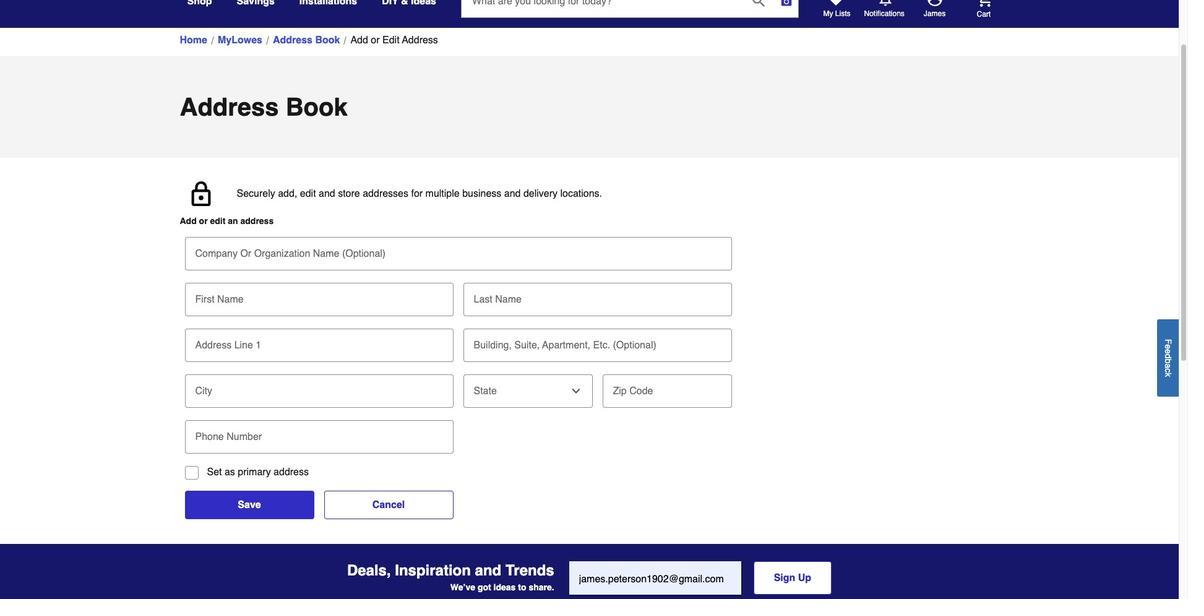 Task type: vqa. For each thing, say whether or not it's contained in the screenshot.
the Sign
yes



Task type: locate. For each thing, give the bounding box(es) containing it.
last
[[474, 294, 492, 305]]

and left delivery
[[504, 188, 521, 199]]

or for edit
[[199, 216, 208, 226]]

sign
[[774, 572, 795, 584]]

edit for an
[[210, 216, 226, 226]]

and
[[319, 188, 335, 199], [504, 188, 521, 199], [475, 562, 501, 579]]

1 vertical spatial or
[[199, 216, 208, 226]]

c
[[1163, 368, 1173, 372]]

1 vertical spatial book
[[286, 93, 348, 121]]

an
[[228, 216, 238, 226]]

2 horizontal spatial name
[[495, 294, 522, 305]]

home
[[180, 35, 207, 46]]

0 horizontal spatial name
[[217, 294, 244, 305]]

0 vertical spatial (optional)
[[342, 248, 386, 259]]

None search field
[[461, 0, 799, 29]]

edit
[[300, 188, 316, 199], [210, 216, 226, 226]]

1 horizontal spatial edit
[[300, 188, 316, 199]]

add left edit
[[351, 35, 368, 46]]

City text field
[[190, 374, 448, 402]]

zip
[[613, 386, 627, 397]]

first name
[[195, 294, 244, 305]]

2 horizontal spatial and
[[504, 188, 521, 199]]

edit for and
[[300, 188, 316, 199]]

save
[[238, 499, 261, 511]]

multiple
[[425, 188, 460, 199]]

add up the company
[[180, 216, 197, 226]]

0 horizontal spatial edit
[[210, 216, 226, 226]]

1
[[256, 340, 261, 351]]

company
[[195, 248, 238, 259]]

my lists
[[823, 9, 851, 18]]

name
[[313, 248, 339, 259], [217, 294, 244, 305], [495, 294, 522, 305]]

1 e from the top
[[1163, 344, 1173, 349]]

1 horizontal spatial or
[[371, 35, 380, 46]]

address book link
[[273, 33, 340, 48]]

0 horizontal spatial (optional)
[[342, 248, 386, 259]]

Zip Code text field
[[607, 374, 727, 402]]

address
[[273, 35, 313, 46], [402, 35, 438, 46], [180, 93, 279, 121], [195, 340, 232, 351]]

or inside button
[[371, 35, 380, 46]]

home link
[[180, 33, 207, 48]]

or left the an
[[199, 216, 208, 226]]

address right primary
[[274, 467, 309, 478]]

address right the an
[[240, 216, 274, 226]]

edit left the an
[[210, 216, 226, 226]]

ideas
[[494, 582, 516, 592]]

apartment,
[[542, 340, 590, 351]]

or for edit
[[371, 35, 380, 46]]

a
[[1163, 363, 1173, 368]]

business
[[462, 188, 501, 199]]

0 vertical spatial add
[[351, 35, 368, 46]]

Phone Number text field
[[190, 420, 448, 447]]

add inside button
[[351, 35, 368, 46]]

Search Query text field
[[462, 0, 743, 17]]

lowe's home improvement lists image
[[828, 0, 843, 6]]

we've
[[450, 582, 475, 592]]

First Name text field
[[190, 283, 448, 310]]

e up d
[[1163, 344, 1173, 349]]

Building, Suite, Apartment, Etc. (Optional) text field
[[468, 329, 727, 356]]

cart button
[[960, 0, 992, 19]]

address inside button
[[402, 35, 438, 46]]

(optional) for company or organization name (optional)
[[342, 248, 386, 259]]

securely
[[237, 188, 275, 199]]

got
[[478, 582, 491, 592]]

or
[[240, 248, 251, 259]]

cancel
[[372, 499, 405, 511]]

store
[[338, 188, 360, 199]]

name right last
[[495, 294, 522, 305]]

company or organization name (optional)
[[195, 248, 386, 259]]

edit right the add,
[[300, 188, 316, 199]]

addresses
[[363, 188, 408, 199]]

1 vertical spatial (optional)
[[613, 340, 656, 351]]

1 vertical spatial address
[[274, 467, 309, 478]]

trends
[[506, 562, 554, 579]]

and up got
[[475, 562, 501, 579]]

0 vertical spatial or
[[371, 35, 380, 46]]

etc.
[[593, 340, 610, 351]]

1 vertical spatial edit
[[210, 216, 226, 226]]

as
[[225, 467, 235, 478]]

city
[[195, 386, 212, 397]]

0 vertical spatial edit
[[300, 188, 316, 199]]

address
[[240, 216, 274, 226], [274, 467, 309, 478]]

0 horizontal spatial or
[[199, 216, 208, 226]]

address book
[[273, 35, 340, 46], [180, 93, 348, 121]]

(optional)
[[342, 248, 386, 259], [613, 340, 656, 351]]

cancel button
[[324, 491, 453, 519]]

james button
[[905, 0, 964, 19]]

set
[[207, 467, 222, 478]]

deals, inspiration and trends we've got ideas to share.
[[347, 562, 554, 592]]

set as primary address
[[207, 467, 309, 478]]

f e e d b a c k
[[1163, 339, 1173, 377]]

name right first
[[217, 294, 244, 305]]

zip code
[[613, 386, 653, 397]]

delivery
[[523, 188, 558, 199]]

book
[[315, 35, 340, 46], [286, 93, 348, 121]]

1 horizontal spatial name
[[313, 248, 339, 259]]

0 vertical spatial book
[[315, 35, 340, 46]]

0 horizontal spatial add
[[180, 216, 197, 226]]

my
[[823, 9, 833, 18]]

e up the b
[[1163, 349, 1173, 354]]

e
[[1163, 344, 1173, 349], [1163, 349, 1173, 354]]

add
[[351, 35, 368, 46], [180, 216, 197, 226]]

and left store
[[319, 188, 335, 199]]

or left edit
[[371, 35, 380, 46]]

1 vertical spatial add
[[180, 216, 197, 226]]

name up first name text box
[[313, 248, 339, 259]]

add,
[[278, 188, 297, 199]]

0 vertical spatial address
[[240, 216, 274, 226]]

f
[[1163, 339, 1173, 344]]

or
[[371, 35, 380, 46], [199, 216, 208, 226]]

building,
[[474, 340, 512, 351]]

1 horizontal spatial and
[[475, 562, 501, 579]]

1 horizontal spatial (optional)
[[613, 340, 656, 351]]

1 horizontal spatial add
[[351, 35, 368, 46]]

name for first name
[[217, 294, 244, 305]]

(optional) for building, suite, apartment, etc. (optional)
[[613, 340, 656, 351]]

james
[[924, 9, 946, 18]]

lists
[[835, 9, 851, 18]]



Task type: describe. For each thing, give the bounding box(es) containing it.
sign up form
[[569, 561, 832, 596]]

k
[[1163, 372, 1173, 377]]

first
[[195, 294, 214, 305]]

add or edit address button
[[351, 33, 438, 48]]

1 vertical spatial address book
[[180, 93, 348, 121]]

Company Or Organization Name (Optional) text field
[[190, 237, 727, 264]]

deals,
[[347, 562, 391, 579]]

add for add or edit address
[[351, 35, 368, 46]]

Last Name text field
[[468, 283, 727, 310]]

phone number
[[195, 431, 262, 442]]

mylowes
[[218, 35, 262, 46]]

to
[[518, 582, 526, 592]]

lowe's home improvement notification center image
[[878, 0, 893, 6]]

edit
[[382, 35, 400, 46]]

sign up
[[774, 572, 811, 584]]

securely add, edit and store addresses for multiple business and       delivery locations.
[[237, 188, 602, 199]]

last name
[[474, 294, 522, 305]]

building, suite, apartment, etc. (optional)
[[474, 340, 656, 351]]

notifications
[[864, 9, 905, 18]]

lowe's home improvement cart image
[[977, 0, 992, 6]]

phone
[[195, 431, 224, 442]]

number
[[227, 431, 262, 442]]

search image
[[752, 0, 765, 6]]

and inside deals, inspiration and trends we've got ideas to share.
[[475, 562, 501, 579]]

inspiration
[[395, 562, 471, 579]]

0 vertical spatial address book
[[273, 35, 340, 46]]

cart
[[977, 10, 991, 18]]

2 e from the top
[[1163, 349, 1173, 354]]

primary
[[238, 467, 271, 478]]

address book main content
[[0, 28, 1179, 544]]

add for add or edit an address
[[180, 216, 197, 226]]

line
[[234, 340, 253, 351]]

add or edit an address
[[180, 216, 274, 226]]

up
[[798, 572, 811, 584]]

b
[[1163, 358, 1173, 363]]

Email Address email field
[[569, 561, 741, 595]]

sign up button
[[754, 561, 832, 595]]

d
[[1163, 354, 1173, 358]]

name for last name
[[495, 294, 522, 305]]

0 horizontal spatial and
[[319, 188, 335, 199]]

f e e d b a c k button
[[1157, 319, 1179, 396]]

suite,
[[514, 340, 540, 351]]

organization
[[254, 248, 310, 259]]

my lists link
[[823, 0, 851, 19]]

save button
[[185, 491, 314, 519]]

for
[[411, 188, 423, 199]]

code
[[629, 386, 653, 397]]

Address Line 1 text field
[[190, 329, 448, 356]]

address line 1
[[195, 340, 261, 351]]

add or edit address
[[351, 35, 438, 46]]

camera image
[[780, 0, 793, 7]]

share.
[[529, 582, 554, 592]]

mylowes link
[[218, 33, 262, 48]]

locations.
[[560, 188, 602, 199]]



